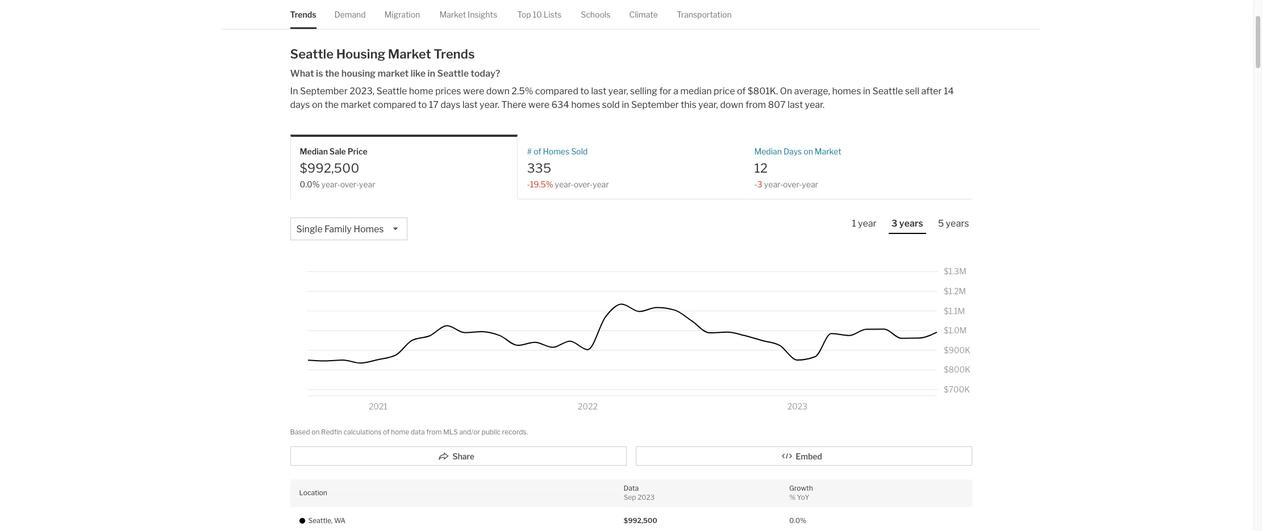 Task type: locate. For each thing, give the bounding box(es) containing it.
0 horizontal spatial days
[[290, 100, 310, 110]]

in right sold
[[622, 100, 629, 110]]

0 vertical spatial on
[[312, 100, 323, 110]]

market
[[439, 10, 466, 19], [388, 47, 431, 62], [815, 147, 841, 156]]

and/or
[[459, 428, 480, 436]]

year- right 19.5%
[[555, 179, 574, 189]]

2023
[[638, 493, 655, 502]]

yoy
[[797, 493, 810, 502]]

$992,500 down 2023
[[624, 516, 657, 525]]

of inside in september 2023, seattle home prices were down 2.5% compared to last year, selling for a median price of $801k. on average, homes in seattle sell after 14 days on the market compared to 17 days last year. there were 634 homes sold in september this year, down from 807 last year.
[[737, 86, 746, 97]]

on right based
[[312, 428, 320, 436]]

seattle
[[290, 47, 334, 62], [437, 68, 469, 79], [376, 86, 407, 97], [872, 86, 903, 97]]

$992,500 inside median sale price $992,500 0.0% year-over-year
[[300, 161, 359, 175]]

1 horizontal spatial year.
[[805, 100, 825, 110]]

seattle housing market trends
[[290, 47, 475, 62]]

trends left demand
[[290, 10, 316, 19]]

%
[[789, 493, 796, 502]]

0 horizontal spatial in
[[428, 68, 435, 79]]

demand link
[[334, 0, 366, 29]]

the
[[325, 68, 339, 79], [325, 100, 339, 110]]

3 down 12
[[757, 179, 762, 189]]

market up like
[[388, 47, 431, 62]]

were down today?
[[463, 86, 484, 97]]

top 10 lists link
[[517, 0, 562, 29]]

year
[[359, 179, 375, 189], [593, 179, 609, 189], [802, 179, 818, 189], [858, 218, 877, 229]]

down down price
[[720, 100, 744, 110]]

1 horizontal spatial trends
[[434, 47, 475, 62]]

0 horizontal spatial of
[[383, 428, 390, 436]]

median left sale
[[300, 147, 328, 156]]

0 horizontal spatial year-
[[321, 179, 340, 189]]

year, up sold
[[608, 86, 628, 97]]

0 horizontal spatial year,
[[608, 86, 628, 97]]

1 horizontal spatial years
[[946, 218, 969, 229]]

home
[[409, 86, 433, 97], [391, 428, 409, 436]]

from right 'data'
[[426, 428, 442, 436]]

1 horizontal spatial last
[[591, 86, 606, 97]]

for
[[659, 86, 671, 97]]

2.5%
[[512, 86, 533, 97]]

last down on
[[788, 100, 803, 110]]

market inside median days on market 12 -3 year-over-year
[[815, 147, 841, 156]]

days down in
[[290, 100, 310, 110]]

year. down "average," on the right top of the page
[[805, 100, 825, 110]]

year- inside median days on market 12 -3 year-over-year
[[764, 179, 783, 189]]

- down 335
[[527, 179, 530, 189]]

seattle down the what is the housing market like in seattle today?
[[376, 86, 407, 97]]

days
[[784, 147, 802, 156]]

market
[[378, 68, 409, 79], [341, 100, 371, 110]]

1 vertical spatial september
[[631, 100, 679, 110]]

0 horizontal spatial 0.0%
[[300, 179, 320, 189]]

0 vertical spatial from
[[745, 100, 766, 110]]

data
[[624, 484, 639, 492]]

down
[[486, 86, 510, 97], [720, 100, 744, 110]]

trends
[[290, 10, 316, 19], [434, 47, 475, 62]]

1 horizontal spatial homes
[[543, 147, 569, 156]]

housing
[[341, 68, 376, 79]]

1 days from the left
[[290, 100, 310, 110]]

0.0% up "single"
[[300, 179, 320, 189]]

market down the seattle housing market trends
[[378, 68, 409, 79]]

2 median from the left
[[754, 147, 782, 156]]

homes left sold
[[571, 100, 600, 110]]

0 vertical spatial market
[[439, 10, 466, 19]]

0 vertical spatial 3
[[757, 179, 762, 189]]

1 year- from the left
[[321, 179, 340, 189]]

last down today?
[[462, 100, 478, 110]]

on
[[312, 100, 323, 110], [804, 147, 813, 156], [312, 428, 320, 436]]

year- inside median sale price $992,500 0.0% year-over-year
[[321, 179, 340, 189]]

market right days
[[815, 147, 841, 156]]

on right days
[[804, 147, 813, 156]]

homes for of
[[543, 147, 569, 156]]

2 year. from the left
[[805, 100, 825, 110]]

last up sold
[[591, 86, 606, 97]]

1 - from the left
[[527, 179, 530, 189]]

1 horizontal spatial of
[[534, 147, 541, 156]]

average,
[[794, 86, 830, 97]]

market down 2023,
[[341, 100, 371, 110]]

year. left there at the top of page
[[480, 100, 499, 110]]

0 vertical spatial down
[[486, 86, 510, 97]]

to
[[580, 86, 589, 97], [418, 100, 427, 110]]

2 horizontal spatial year-
[[764, 179, 783, 189]]

0 vertical spatial $992,500
[[300, 161, 359, 175]]

september
[[300, 86, 348, 97], [631, 100, 679, 110]]

home left 'data'
[[391, 428, 409, 436]]

1 vertical spatial were
[[528, 100, 550, 110]]

growth % yoy
[[789, 484, 813, 502]]

median up 12
[[754, 147, 782, 156]]

0 vertical spatial in
[[428, 68, 435, 79]]

down up there at the top of page
[[486, 86, 510, 97]]

sold
[[571, 147, 588, 156]]

share
[[452, 451, 474, 461]]

- inside # of homes sold 335 -19.5% year-over-year
[[527, 179, 530, 189]]

1 vertical spatial homes
[[354, 224, 384, 235]]

market insights link
[[439, 0, 497, 29]]

0 horizontal spatial homes
[[571, 100, 600, 110]]

days down the prices
[[440, 100, 460, 110]]

housing
[[336, 47, 385, 62]]

years right 5
[[946, 218, 969, 229]]

in left sell
[[863, 86, 871, 97]]

0 vertical spatial to
[[580, 86, 589, 97]]

median
[[680, 86, 712, 97]]

in
[[428, 68, 435, 79], [863, 86, 871, 97], [622, 100, 629, 110]]

0 horizontal spatial year.
[[480, 100, 499, 110]]

0 horizontal spatial over-
[[340, 179, 359, 189]]

compared down the what is the housing market like in seattle today?
[[373, 100, 416, 110]]

2 horizontal spatial market
[[815, 147, 841, 156]]

seattle up the prices
[[437, 68, 469, 79]]

2 vertical spatial of
[[383, 428, 390, 436]]

transportation link
[[677, 0, 732, 29]]

2 years from the left
[[946, 218, 969, 229]]

1 vertical spatial on
[[804, 147, 813, 156]]

0 horizontal spatial last
[[462, 100, 478, 110]]

$992,500
[[300, 161, 359, 175], [624, 516, 657, 525]]

0 vertical spatial 0.0%
[[300, 179, 320, 189]]

september down 'for'
[[631, 100, 679, 110]]

0 vertical spatial home
[[409, 86, 433, 97]]

1 horizontal spatial down
[[720, 100, 744, 110]]

3 right 1 year
[[891, 218, 897, 229]]

data sep 2023
[[624, 484, 655, 502]]

of right price
[[737, 86, 746, 97]]

calculations
[[344, 428, 381, 436]]

0 horizontal spatial market
[[341, 100, 371, 110]]

1 vertical spatial from
[[426, 428, 442, 436]]

1 vertical spatial homes
[[571, 100, 600, 110]]

last
[[591, 86, 606, 97], [462, 100, 478, 110], [788, 100, 803, 110]]

0.0% down % on the bottom right of the page
[[789, 516, 806, 525]]

over- inside median sale price $992,500 0.0% year-over-year
[[340, 179, 359, 189]]

0 horizontal spatial from
[[426, 428, 442, 436]]

top 10 lists
[[517, 10, 562, 19]]

homes inside # of homes sold 335 -19.5% year-over-year
[[543, 147, 569, 156]]

1 vertical spatial in
[[863, 86, 871, 97]]

embed
[[796, 451, 822, 461]]

trends up today?
[[434, 47, 475, 62]]

1 vertical spatial 3
[[891, 218, 897, 229]]

on down is
[[312, 100, 323, 110]]

compared
[[535, 86, 578, 97], [373, 100, 416, 110]]

market left insights
[[439, 10, 466, 19]]

2 the from the top
[[325, 100, 339, 110]]

5 years button
[[935, 218, 972, 233]]

median inside median days on market 12 -3 year-over-year
[[754, 147, 782, 156]]

2 over- from the left
[[574, 179, 593, 189]]

of right #
[[534, 147, 541, 156]]

0 vertical spatial of
[[737, 86, 746, 97]]

1 vertical spatial the
[[325, 100, 339, 110]]

3 over- from the left
[[783, 179, 802, 189]]

on inside in september 2023, seattle home prices were down 2.5% compared to last year, selling for a median price of $801k. on average, homes in seattle sell after 14 days on the market compared to 17 days last year. there were 634 homes sold in september this year, down from 807 last year.
[[312, 100, 323, 110]]

0 vertical spatial homes
[[832, 86, 861, 97]]

year, down median
[[698, 100, 718, 110]]

of right calculations
[[383, 428, 390, 436]]

1 horizontal spatial over-
[[574, 179, 593, 189]]

homes for family
[[354, 224, 384, 235]]

years for 5 years
[[946, 218, 969, 229]]

over- inside median days on market 12 -3 year-over-year
[[783, 179, 802, 189]]

homes right "average," on the right top of the page
[[832, 86, 861, 97]]

$992,500 down sale
[[300, 161, 359, 175]]

1 horizontal spatial market
[[378, 68, 409, 79]]

1 vertical spatial market
[[388, 47, 431, 62]]

0 vertical spatial september
[[300, 86, 348, 97]]

0 vertical spatial were
[[463, 86, 484, 97]]

0 horizontal spatial were
[[463, 86, 484, 97]]

data
[[411, 428, 425, 436]]

prices
[[435, 86, 461, 97]]

1 horizontal spatial median
[[754, 147, 782, 156]]

top
[[517, 10, 531, 19]]

1 horizontal spatial homes
[[832, 86, 861, 97]]

1 horizontal spatial compared
[[535, 86, 578, 97]]

seattle,
[[308, 516, 333, 525]]

1 vertical spatial trends
[[434, 47, 475, 62]]

seattle left sell
[[872, 86, 903, 97]]

year- down sale
[[321, 179, 340, 189]]

over-
[[340, 179, 359, 189], [574, 179, 593, 189], [783, 179, 802, 189]]

2 year- from the left
[[555, 179, 574, 189]]

from down the $801k.
[[745, 100, 766, 110]]

year inside median days on market 12 -3 year-over-year
[[802, 179, 818, 189]]

were
[[463, 86, 484, 97], [528, 100, 550, 110]]

1 horizontal spatial 3
[[891, 218, 897, 229]]

- inside median days on market 12 -3 year-over-year
[[754, 179, 757, 189]]

1 horizontal spatial $992,500
[[624, 516, 657, 525]]

over- down price
[[340, 179, 359, 189]]

1 horizontal spatial year-
[[555, 179, 574, 189]]

1 horizontal spatial from
[[745, 100, 766, 110]]

year inside median sale price $992,500 0.0% year-over-year
[[359, 179, 375, 189]]

0 horizontal spatial years
[[899, 218, 923, 229]]

1 over- from the left
[[340, 179, 359, 189]]

year inside # of homes sold 335 -19.5% year-over-year
[[593, 179, 609, 189]]

0 horizontal spatial $992,500
[[300, 161, 359, 175]]

2 - from the left
[[754, 179, 757, 189]]

3
[[757, 179, 762, 189], [891, 218, 897, 229]]

homes right family
[[354, 224, 384, 235]]

year- down 12
[[764, 179, 783, 189]]

2 vertical spatial market
[[815, 147, 841, 156]]

2 horizontal spatial of
[[737, 86, 746, 97]]

0 vertical spatial trends
[[290, 10, 316, 19]]

0 horizontal spatial market
[[388, 47, 431, 62]]

3 year- from the left
[[764, 179, 783, 189]]

0 horizontal spatial 3
[[757, 179, 762, 189]]

trends link
[[290, 0, 316, 29]]

0 horizontal spatial to
[[418, 100, 427, 110]]

0 vertical spatial year,
[[608, 86, 628, 97]]

over- down days
[[783, 179, 802, 189]]

0 vertical spatial homes
[[543, 147, 569, 156]]

there
[[501, 100, 526, 110]]

september down is
[[300, 86, 348, 97]]

years left 5
[[899, 218, 923, 229]]

1 vertical spatial market
[[341, 100, 371, 110]]

1 horizontal spatial in
[[622, 100, 629, 110]]

year- inside # of homes sold 335 -19.5% year-over-year
[[555, 179, 574, 189]]

2 vertical spatial in
[[622, 100, 629, 110]]

year,
[[608, 86, 628, 97], [698, 100, 718, 110]]

1 horizontal spatial days
[[440, 100, 460, 110]]

0 horizontal spatial homes
[[354, 224, 384, 235]]

2 horizontal spatial over-
[[783, 179, 802, 189]]

1 year. from the left
[[480, 100, 499, 110]]

1 vertical spatial of
[[534, 147, 541, 156]]

1 horizontal spatial -
[[754, 179, 757, 189]]

compared up 634
[[535, 86, 578, 97]]

0 horizontal spatial -
[[527, 179, 530, 189]]

in right like
[[428, 68, 435, 79]]

1 median from the left
[[300, 147, 328, 156]]

1 horizontal spatial september
[[631, 100, 679, 110]]

- down 12
[[754, 179, 757, 189]]

of inside # of homes sold 335 -19.5% year-over-year
[[534, 147, 541, 156]]

1 horizontal spatial market
[[439, 10, 466, 19]]

price
[[348, 147, 368, 156]]

0 horizontal spatial median
[[300, 147, 328, 156]]

years
[[899, 218, 923, 229], [946, 218, 969, 229]]

1 vertical spatial year,
[[698, 100, 718, 110]]

median inside median sale price $992,500 0.0% year-over-year
[[300, 147, 328, 156]]

1 years from the left
[[899, 218, 923, 229]]

homes
[[543, 147, 569, 156], [354, 224, 384, 235]]

0 horizontal spatial compared
[[373, 100, 416, 110]]

climate
[[629, 10, 658, 19]]

2023,
[[350, 86, 374, 97]]

home down like
[[409, 86, 433, 97]]

migration
[[384, 10, 420, 19]]

market inside in september 2023, seattle home prices were down 2.5% compared to last year, selling for a median price of $801k. on average, homes in seattle sell after 14 days on the market compared to 17 days last year. there were 634 homes sold in september this year, down from 807 last year.
[[341, 100, 371, 110]]

over- inside # of homes sold 335 -19.5% year-over-year
[[574, 179, 593, 189]]

19.5%
[[530, 179, 553, 189]]

were left 634
[[528, 100, 550, 110]]

homes left sold
[[543, 147, 569, 156]]

3 inside median days on market 12 -3 year-over-year
[[757, 179, 762, 189]]

over- down sold
[[574, 179, 593, 189]]

year- for 12
[[764, 179, 783, 189]]

2 horizontal spatial last
[[788, 100, 803, 110]]

sep
[[624, 493, 636, 502]]

after
[[921, 86, 942, 97]]

0 vertical spatial the
[[325, 68, 339, 79]]

1 vertical spatial 0.0%
[[789, 516, 806, 525]]



Task type: describe. For each thing, give the bounding box(es) containing it.
on
[[780, 86, 792, 97]]

1 horizontal spatial year,
[[698, 100, 718, 110]]

schools link
[[581, 0, 610, 29]]

demand
[[334, 10, 366, 19]]

1 year button
[[849, 218, 879, 233]]

14
[[944, 86, 954, 97]]

location
[[299, 489, 327, 497]]

median days on market 12 -3 year-over-year
[[754, 147, 841, 189]]

3 years button
[[889, 218, 926, 234]]

2 horizontal spatial in
[[863, 86, 871, 97]]

807
[[768, 100, 786, 110]]

migration link
[[384, 0, 420, 29]]

years for 3 years
[[899, 218, 923, 229]]

sell
[[905, 86, 919, 97]]

1 horizontal spatial to
[[580, 86, 589, 97]]

0.0% inside median sale price $992,500 0.0% year-over-year
[[300, 179, 320, 189]]

single
[[296, 224, 323, 235]]

transportation
[[677, 10, 732, 19]]

0 horizontal spatial down
[[486, 86, 510, 97]]

- for 335
[[527, 179, 530, 189]]

5
[[938, 218, 944, 229]]

1 vertical spatial home
[[391, 428, 409, 436]]

$801k.
[[748, 86, 778, 97]]

today?
[[471, 68, 500, 79]]

1
[[852, 218, 856, 229]]

embed button
[[636, 446, 972, 466]]

like
[[411, 68, 426, 79]]

wa
[[334, 516, 346, 525]]

median sale price $992,500 0.0% year-over-year
[[300, 147, 375, 189]]

# of homes sold 335 -19.5% year-over-year
[[527, 147, 609, 189]]

1 horizontal spatial were
[[528, 100, 550, 110]]

- for 12
[[754, 179, 757, 189]]

year- for 335
[[555, 179, 574, 189]]

based on redfin calculations of home data from mls and/or public records.
[[290, 428, 528, 436]]

from inside in september 2023, seattle home prices were down 2.5% compared to last year, selling for a median price of $801k. on average, homes in seattle sell after 14 days on the market compared to 17 days last year. there were 634 homes sold in september this year, down from 807 last year.
[[745, 100, 766, 110]]

insights
[[468, 10, 497, 19]]

seattle up is
[[290, 47, 334, 62]]

mls
[[443, 428, 458, 436]]

3 years
[[891, 218, 923, 229]]

3 inside 3 years button
[[891, 218, 897, 229]]

2 days from the left
[[440, 100, 460, 110]]

family
[[325, 224, 352, 235]]

12
[[754, 161, 768, 175]]

2 vertical spatial on
[[312, 428, 320, 436]]

what
[[290, 68, 314, 79]]

over- for 12
[[783, 179, 802, 189]]

1 vertical spatial compared
[[373, 100, 416, 110]]

schools
[[581, 10, 610, 19]]

growth
[[789, 484, 813, 492]]

0 horizontal spatial september
[[300, 86, 348, 97]]

home inside in september 2023, seattle home prices were down 2.5% compared to last year, selling for a median price of $801k. on average, homes in seattle sell after 14 days on the market compared to 17 days last year. there were 634 homes sold in september this year, down from 807 last year.
[[409, 86, 433, 97]]

median for $992,500
[[300, 147, 328, 156]]

1 vertical spatial to
[[418, 100, 427, 110]]

redfin
[[321, 428, 342, 436]]

this
[[681, 100, 696, 110]]

year inside button
[[858, 218, 877, 229]]

seattle, wa
[[308, 516, 346, 525]]

lists
[[544, 10, 562, 19]]

what is the housing market like in seattle today?
[[290, 68, 500, 79]]

based
[[290, 428, 310, 436]]

median for 12
[[754, 147, 782, 156]]

0 horizontal spatial trends
[[290, 10, 316, 19]]

in
[[290, 86, 298, 97]]

1 vertical spatial down
[[720, 100, 744, 110]]

over- for 335
[[574, 179, 593, 189]]

records.
[[502, 428, 528, 436]]

on inside median days on market 12 -3 year-over-year
[[804, 147, 813, 156]]

market insights
[[439, 10, 497, 19]]

#
[[527, 147, 532, 156]]

is
[[316, 68, 323, 79]]

single family homes
[[296, 224, 384, 235]]

a
[[673, 86, 678, 97]]

public
[[482, 428, 501, 436]]

0 vertical spatial market
[[378, 68, 409, 79]]

17
[[429, 100, 439, 110]]

1 vertical spatial $992,500
[[624, 516, 657, 525]]

share button
[[290, 446, 626, 466]]

1 horizontal spatial 0.0%
[[789, 516, 806, 525]]

price
[[714, 86, 735, 97]]

sale
[[329, 147, 346, 156]]

in september 2023, seattle home prices were down 2.5% compared to last year, selling for a median price of $801k. on average, homes in seattle sell after 14 days on the market compared to 17 days last year. there were 634 homes sold in september this year, down from 807 last year.
[[290, 86, 954, 110]]

sold
[[602, 100, 620, 110]]

634
[[551, 100, 569, 110]]

climate link
[[629, 0, 658, 29]]

335
[[527, 161, 551, 175]]

0 vertical spatial compared
[[535, 86, 578, 97]]

selling
[[630, 86, 657, 97]]

10
[[533, 10, 542, 19]]

1 year
[[852, 218, 877, 229]]

5 years
[[938, 218, 969, 229]]

the inside in september 2023, seattle home prices were down 2.5% compared to last year, selling for a median price of $801k. on average, homes in seattle sell after 14 days on the market compared to 17 days last year. there were 634 homes sold in september this year, down from 807 last year.
[[325, 100, 339, 110]]

1 the from the top
[[325, 68, 339, 79]]



Task type: vqa. For each thing, say whether or not it's contained in the screenshot.


